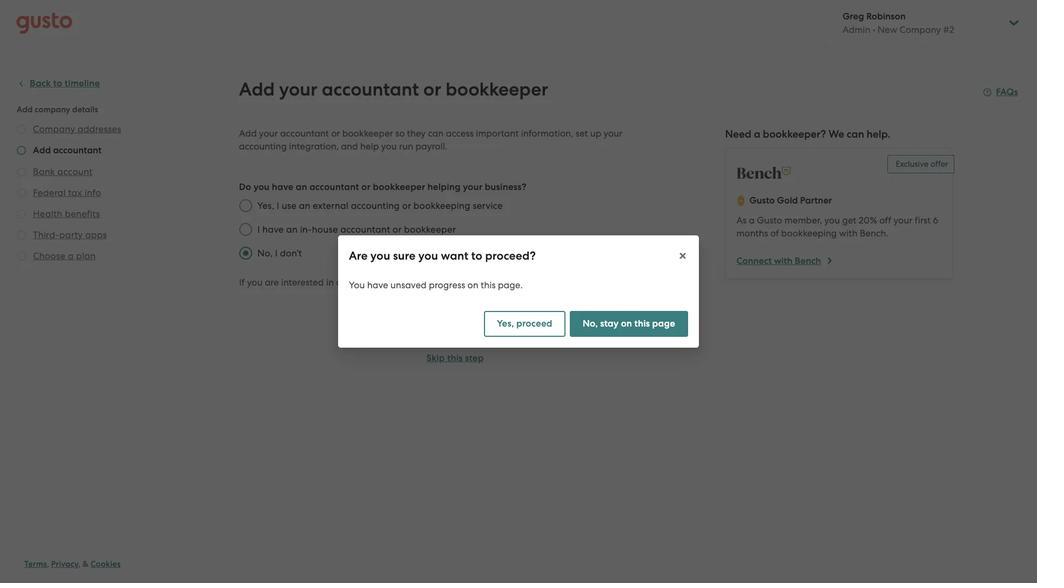 Task type: describe. For each thing, give the bounding box(es) containing it.
get
[[843, 215, 857, 226]]

save
[[415, 325, 436, 336]]

our
[[493, 277, 507, 289]]

help.
[[867, 128, 891, 141]]

2 , from the left
[[78, 560, 81, 570]]

and inside button
[[438, 325, 456, 336]]

bench
[[795, 256, 821, 267]]

accounting inside add your accountant or bookkeeper so they can access important information, set up your accounting integration, and help you run payroll.
[[239, 141, 287, 152]]

first
[[915, 215, 931, 226]]

access
[[446, 128, 474, 139]]

use
[[282, 201, 297, 211]]

help
[[360, 141, 379, 152]]

don't
[[280, 248, 302, 259]]

to
[[472, 249, 483, 263]]

or up sure
[[393, 224, 402, 235]]

and inside add your accountant or bookkeeper so they can access important information, set up your accounting integration, and help you run payroll.
[[341, 141, 358, 152]]

terms link
[[24, 560, 47, 570]]

accountant up the are
[[341, 224, 390, 235]]

as
[[737, 215, 747, 226]]

need a bookkeeper? we can help.
[[726, 128, 891, 141]]

member,
[[785, 215, 823, 226]]

want
[[441, 249, 469, 263]]

bookkeeper up yes, i use an external accounting or bookkeeping service
[[373, 182, 426, 193]]

accountant inside add your accountant or bookkeeper so they can access important information, set up your accounting integration, and help you run payroll.
[[280, 128, 329, 139]]

yes, proceed
[[497, 318, 553, 330]]

with inside as a gusto member, you get 20% off your first 6 months of bookkeeping with bench.
[[840, 228, 858, 239]]

interested
[[281, 277, 324, 288]]

faqs button
[[984, 86, 1019, 99]]

months
[[737, 228, 769, 239]]

bookkeeper?
[[763, 128, 827, 141]]

directory
[[545, 277, 585, 289]]

i have an in-house accountant or bookkeeper
[[258, 224, 456, 235]]

yes, proceed button
[[484, 311, 566, 337]]

6
[[933, 215, 939, 226]]

exclusive
[[896, 159, 929, 169]]

you
[[349, 280, 365, 291]]

gold
[[777, 195, 798, 206]]

I have an in-house accountant or bookkeeper radio
[[234, 218, 258, 242]]

need
[[726, 128, 752, 141]]

have for you
[[367, 280, 388, 291]]

of
[[771, 228, 779, 239]]

no, stay on this page
[[583, 318, 676, 330]]

house
[[312, 224, 338, 235]]

page.
[[498, 280, 523, 291]]

progress
[[429, 280, 466, 291]]

unsaved
[[391, 280, 427, 291]]

i for yes,
[[277, 201, 279, 211]]

skip this step button
[[402, 352, 509, 365]]

1 vertical spatial accounting
[[351, 201, 400, 211]]

no, for no, stay on this page
[[583, 318, 598, 330]]

in
[[326, 277, 334, 288]]

privacy
[[51, 560, 78, 570]]

or down do you have an accountant or bookkeeper helping your business?
[[402, 201, 411, 211]]

0 horizontal spatial partner
[[510, 277, 542, 289]]

page
[[653, 318, 676, 330]]

i for no,
[[275, 248, 278, 259]]

you right the are
[[371, 249, 390, 263]]

check out our partner directory link
[[449, 277, 585, 289]]

important
[[476, 128, 519, 139]]

if you are interested in contacting an accountant check out our partner directory
[[239, 277, 585, 289]]

offer
[[931, 159, 949, 169]]

terms , privacy , & cookies
[[24, 560, 121, 570]]

proceed?
[[485, 249, 536, 263]]

are
[[349, 249, 368, 263]]

run
[[399, 141, 413, 152]]

you inside if you are interested in contacting an accountant check out our partner directory
[[247, 277, 263, 288]]

connect
[[737, 256, 772, 267]]

have for i
[[262, 224, 284, 235]]

or inside add your accountant or bookkeeper so they can access important information, set up your accounting integration, and help you run payroll.
[[331, 128, 340, 139]]

2 horizontal spatial this
[[635, 318, 650, 330]]

1 vertical spatial i
[[258, 224, 260, 235]]

helping
[[428, 182, 461, 193]]

cookies
[[91, 560, 121, 570]]

accountant inside if you are interested in contacting an accountant check out our partner directory
[[398, 277, 447, 288]]

information,
[[521, 128, 574, 139]]

proceed
[[517, 318, 553, 330]]

they
[[407, 128, 426, 139]]

0 vertical spatial bookkeeping
[[414, 201, 471, 211]]

bookkeeper up are you sure you want to proceed?
[[404, 224, 456, 235]]

your inside as a gusto member, you get 20% off your first 6 months of bookkeeping with bench.
[[894, 215, 913, 226]]

are
[[265, 277, 279, 288]]

0 horizontal spatial with
[[774, 256, 793, 267]]

stay
[[601, 318, 619, 330]]

bookkeeper up important at the top of the page
[[446, 78, 549, 101]]

set
[[576, 128, 588, 139]]

out
[[476, 277, 490, 289]]

20%
[[859, 215, 878, 226]]

2 vertical spatial this
[[448, 353, 463, 364]]

are you sure you want to proceed? dialog
[[338, 236, 699, 348]]

no, stay on this page button
[[570, 311, 689, 337]]

add for add your accountant or bookkeeper so they can access important information, set up your accounting integration, and help you run payroll.
[[239, 128, 257, 139]]

integration,
[[289, 141, 339, 152]]

we
[[829, 128, 845, 141]]

you right do
[[254, 182, 270, 193]]



Task type: locate. For each thing, give the bounding box(es) containing it.
2 vertical spatial i
[[275, 248, 278, 259]]

yes,
[[258, 201, 275, 211], [497, 318, 514, 330]]

sure
[[393, 249, 416, 263]]

1 vertical spatial gusto
[[757, 215, 783, 226]]

0 vertical spatial no,
[[258, 248, 273, 259]]

1 horizontal spatial with
[[840, 228, 858, 239]]

an down sure
[[384, 277, 395, 288]]

2 add from the top
[[239, 128, 257, 139]]

0 vertical spatial have
[[272, 182, 294, 193]]

accountant
[[322, 78, 419, 101], [280, 128, 329, 139], [310, 182, 359, 193], [341, 224, 390, 235], [398, 277, 447, 288]]

save and continue button
[[402, 318, 509, 344]]

check
[[449, 277, 474, 289]]

gold badge image
[[737, 195, 746, 208]]

accountant up external
[[310, 182, 359, 193]]

account menu element
[[829, 0, 1021, 46]]

an
[[296, 182, 307, 193], [299, 201, 311, 211], [286, 224, 298, 235], [384, 277, 395, 288]]

accountant up integration, in the top of the page
[[280, 128, 329, 139]]

0 horizontal spatial bookkeeping
[[414, 201, 471, 211]]

skip
[[427, 353, 445, 364]]

gusto
[[750, 195, 775, 206], [757, 215, 783, 226]]

you right sure
[[419, 249, 438, 263]]

yes, i use an external accounting or bookkeeping service
[[258, 201, 503, 211]]

payroll.
[[416, 141, 448, 152]]

0 vertical spatial and
[[341, 141, 358, 152]]

with left bench
[[774, 256, 793, 267]]

you inside add your accountant or bookkeeper so they can access important information, set up your accounting integration, and help you run payroll.
[[381, 141, 397, 152]]

0 horizontal spatial ,
[[47, 560, 49, 570]]

1 horizontal spatial accounting
[[351, 201, 400, 211]]

contacting
[[336, 277, 382, 288]]

on
[[468, 280, 479, 291], [621, 318, 633, 330]]

external
[[313, 201, 349, 211]]

bookkeeper inside add your accountant or bookkeeper so they can access important information, set up your accounting integration, and help you run payroll.
[[342, 128, 393, 139]]

or up yes, i use an external accounting or bookkeeping service
[[362, 182, 371, 193]]

have up "use"
[[272, 182, 294, 193]]

bench.
[[860, 228, 889, 239]]

yes, for yes, i use an external accounting or bookkeeping service
[[258, 201, 275, 211]]

, left the privacy
[[47, 560, 49, 570]]

1 vertical spatial have
[[262, 224, 284, 235]]

are you sure you want to proceed?
[[349, 249, 536, 263]]

1 , from the left
[[47, 560, 49, 570]]

1 add from the top
[[239, 78, 275, 101]]

on right progress
[[468, 280, 479, 291]]

do you have an accountant or bookkeeper helping your business?
[[239, 182, 527, 193]]

i up no, i don't option
[[258, 224, 260, 235]]

&
[[83, 560, 89, 570]]

an right "use"
[[299, 201, 311, 211]]

service
[[473, 201, 503, 211]]

you
[[381, 141, 397, 152], [254, 182, 270, 193], [825, 215, 840, 226], [371, 249, 390, 263], [419, 249, 438, 263], [247, 277, 263, 288]]

no, inside button
[[583, 318, 598, 330]]

in-
[[300, 224, 312, 235]]

a right as
[[749, 215, 755, 226]]

an inside if you are interested in contacting an accountant check out our partner directory
[[384, 277, 395, 288]]

off
[[880, 215, 892, 226]]

gusto gold partner
[[750, 195, 833, 206]]

do
[[239, 182, 251, 193]]

0 horizontal spatial and
[[341, 141, 358, 152]]

0 horizontal spatial no,
[[258, 248, 273, 259]]

an left in-
[[286, 224, 298, 235]]

home image
[[16, 12, 72, 34]]

yes, left proceed
[[497, 318, 514, 330]]

have right you
[[367, 280, 388, 291]]

step
[[465, 353, 484, 364]]

a
[[754, 128, 761, 141], [749, 215, 755, 226]]

1 vertical spatial partner
[[510, 277, 542, 289]]

no, i don't
[[258, 248, 302, 259]]

yes, left "use"
[[258, 201, 275, 211]]

save and continue
[[415, 325, 496, 336]]

terms
[[24, 560, 47, 570]]

1 vertical spatial this
[[635, 318, 650, 330]]

can right we
[[847, 128, 865, 141]]

1 vertical spatial a
[[749, 215, 755, 226]]

, left &
[[78, 560, 81, 570]]

as a gusto member, you get 20% off your first 6 months of bookkeeping with bench.
[[737, 215, 939, 239]]

so
[[396, 128, 405, 139]]

bookkeeping down helping
[[414, 201, 471, 211]]

0 horizontal spatial on
[[468, 280, 479, 291]]

1 vertical spatial with
[[774, 256, 793, 267]]

0 vertical spatial i
[[277, 201, 279, 211]]

no, for no, i don't
[[258, 248, 273, 259]]

1 can from the left
[[428, 128, 444, 139]]

skip this step
[[427, 353, 484, 364]]

have
[[272, 182, 294, 193], [262, 224, 284, 235], [367, 280, 388, 291]]

1 vertical spatial on
[[621, 318, 633, 330]]

0 vertical spatial a
[[754, 128, 761, 141]]

gusto inside as a gusto member, you get 20% off your first 6 months of bookkeeping with bench.
[[757, 215, 783, 226]]

on right stay at the bottom of the page
[[621, 318, 633, 330]]

and right save
[[438, 325, 456, 336]]

1 horizontal spatial bookkeeping
[[782, 228, 837, 239]]

1 horizontal spatial no,
[[583, 318, 598, 330]]

Yes, I use an external accounting or bookkeeping service radio
[[234, 194, 258, 218]]

i left "use"
[[277, 201, 279, 211]]

this left page.
[[481, 280, 496, 291]]

0 vertical spatial yes,
[[258, 201, 275, 211]]

continue
[[458, 325, 496, 336]]

this left page
[[635, 318, 650, 330]]

bookkeeping inside as a gusto member, you get 20% off your first 6 months of bookkeeping with bench.
[[782, 228, 837, 239]]

accounting down do you have an accountant or bookkeeper helping your business?
[[351, 201, 400, 211]]

accountant up the so
[[322, 78, 419, 101]]

accountant down sure
[[398, 277, 447, 288]]

No, I don't radio
[[234, 242, 258, 265]]

a for as
[[749, 215, 755, 226]]

add inside add your accountant or bookkeeper so they can access important information, set up your accounting integration, and help you run payroll.
[[239, 128, 257, 139]]

connect with bench
[[737, 256, 821, 267]]

you right the if
[[247, 277, 263, 288]]

no, left 'don't' at the left top of the page
[[258, 248, 273, 259]]

faqs
[[997, 86, 1019, 98]]

0 vertical spatial accounting
[[239, 141, 287, 152]]

bookkeeper up help
[[342, 128, 393, 139]]

have inside are you sure you want to proceed? 'dialog'
[[367, 280, 388, 291]]

no, left stay at the bottom of the page
[[583, 318, 598, 330]]

have up no, i don't
[[262, 224, 284, 235]]

and left help
[[341, 141, 358, 152]]

can inside add your accountant or bookkeeper so they can access important information, set up your accounting integration, and help you run payroll.
[[428, 128, 444, 139]]

0 vertical spatial add
[[239, 78, 275, 101]]

0 vertical spatial partner
[[801, 195, 833, 206]]

1 horizontal spatial partner
[[801, 195, 833, 206]]

0 vertical spatial this
[[481, 280, 496, 291]]

you have unsaved progress on this page.
[[349, 280, 523, 291]]

0 vertical spatial on
[[468, 280, 479, 291]]

exclusive offer
[[896, 159, 949, 169]]

1 vertical spatial yes,
[[497, 318, 514, 330]]

you down the so
[[381, 141, 397, 152]]

you left the get
[[825, 215, 840, 226]]

your
[[279, 78, 318, 101], [259, 128, 278, 139], [604, 128, 623, 139], [463, 182, 483, 193], [894, 215, 913, 226]]

0 horizontal spatial can
[[428, 128, 444, 139]]

on inside button
[[621, 318, 633, 330]]

if
[[239, 277, 245, 288]]

1 horizontal spatial yes,
[[497, 318, 514, 330]]

,
[[47, 560, 49, 570], [78, 560, 81, 570]]

1 vertical spatial add
[[239, 128, 257, 139]]

yes, for yes, proceed
[[497, 318, 514, 330]]

a for need
[[754, 128, 761, 141]]

2 vertical spatial have
[[367, 280, 388, 291]]

2 can from the left
[[847, 128, 865, 141]]

partner right our
[[510, 277, 542, 289]]

0 vertical spatial with
[[840, 228, 858, 239]]

0 horizontal spatial yes,
[[258, 201, 275, 211]]

1 horizontal spatial can
[[847, 128, 865, 141]]

gusto right gold badge icon
[[750, 195, 775, 206]]

i left 'don't' at the left top of the page
[[275, 248, 278, 259]]

you inside as a gusto member, you get 20% off your first 6 months of bookkeeping with bench.
[[825, 215, 840, 226]]

an up "use"
[[296, 182, 307, 193]]

1 vertical spatial no,
[[583, 318, 598, 330]]

or
[[424, 78, 442, 101], [331, 128, 340, 139], [362, 182, 371, 193], [402, 201, 411, 211], [393, 224, 402, 235]]

1 vertical spatial bookkeeping
[[782, 228, 837, 239]]

privacy link
[[51, 560, 78, 570]]

0 horizontal spatial accounting
[[239, 141, 287, 152]]

1 vertical spatial and
[[438, 325, 456, 336]]

a right need
[[754, 128, 761, 141]]

add
[[239, 78, 275, 101], [239, 128, 257, 139]]

partner
[[801, 195, 833, 206], [510, 277, 542, 289]]

can
[[428, 128, 444, 139], [847, 128, 865, 141]]

accounting up do
[[239, 141, 287, 152]]

or up integration, in the top of the page
[[331, 128, 340, 139]]

yes, inside button
[[497, 318, 514, 330]]

add your accountant or bookkeeper so they can access important information, set up your accounting integration, and help you run payroll.
[[239, 128, 623, 152]]

with down the get
[[840, 228, 858, 239]]

add your accountant or bookkeeper
[[239, 78, 549, 101]]

cookies button
[[91, 558, 121, 571]]

gusto up of
[[757, 215, 783, 226]]

1 horizontal spatial on
[[621, 318, 633, 330]]

add for add your accountant or bookkeeper
[[239, 78, 275, 101]]

0 horizontal spatial this
[[448, 353, 463, 364]]

1 horizontal spatial ,
[[78, 560, 81, 570]]

with
[[840, 228, 858, 239], [774, 256, 793, 267]]

can up payroll.
[[428, 128, 444, 139]]

or up they
[[424, 78, 442, 101]]

this right skip at the left bottom
[[448, 353, 463, 364]]

0 vertical spatial gusto
[[750, 195, 775, 206]]

1 horizontal spatial and
[[438, 325, 456, 336]]

business?
[[485, 182, 527, 193]]

bookkeeper
[[446, 78, 549, 101], [342, 128, 393, 139], [373, 182, 426, 193], [404, 224, 456, 235]]

a inside as a gusto member, you get 20% off your first 6 months of bookkeeping with bench.
[[749, 215, 755, 226]]

partner up member,
[[801, 195, 833, 206]]

bookkeeping down member,
[[782, 228, 837, 239]]

up
[[591, 128, 602, 139]]

1 horizontal spatial this
[[481, 280, 496, 291]]

accounting
[[239, 141, 287, 152], [351, 201, 400, 211]]



Task type: vqa. For each thing, say whether or not it's contained in the screenshot.
Setup
no



